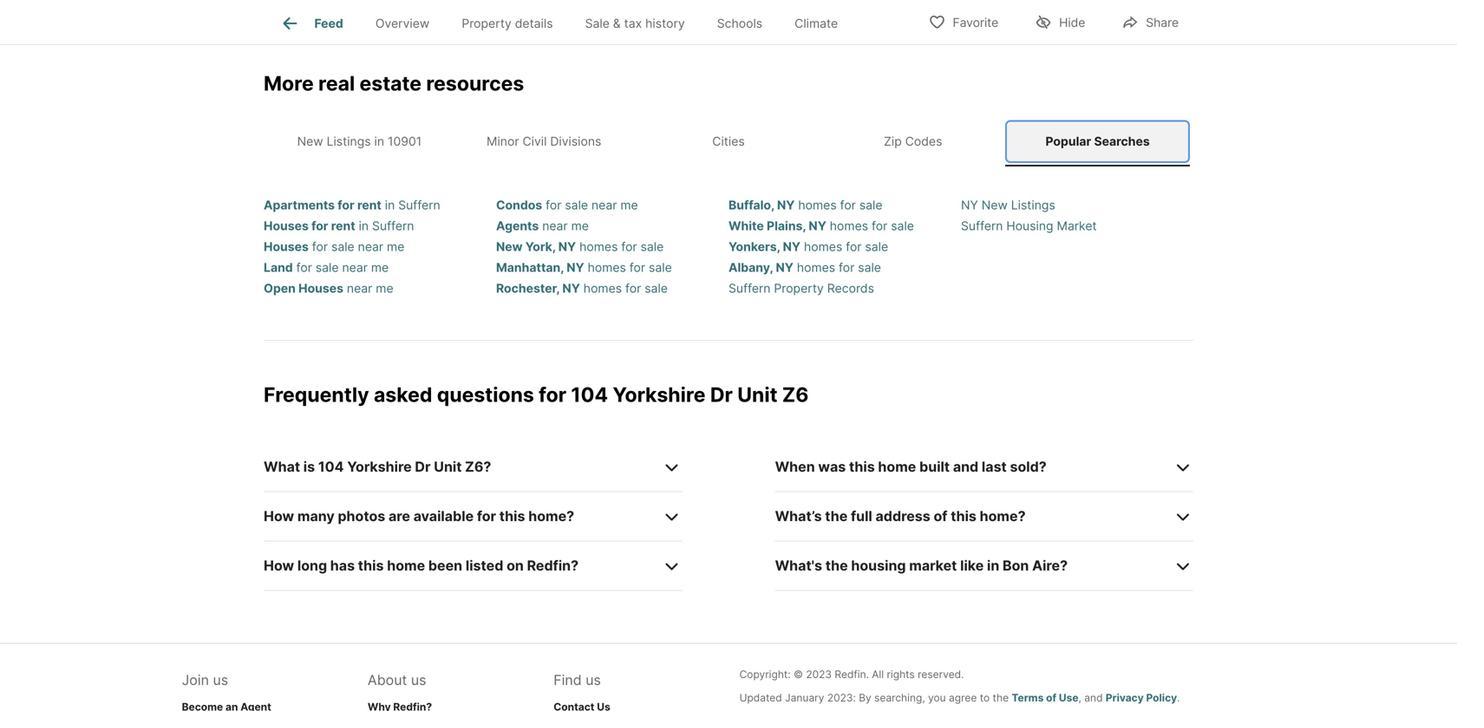 Task type: locate. For each thing, give the bounding box(es) containing it.
houses down apartments
[[264, 219, 309, 234]]

1 how from the top
[[264, 508, 294, 525]]

0 horizontal spatial listings
[[327, 134, 371, 149]]

homes for rochester, ny
[[584, 281, 622, 296]]

2023
[[806, 669, 832, 681]]

0 vertical spatial home
[[879, 459, 917, 475]]

rent for apartments for rent
[[357, 198, 382, 213]]

1 vertical spatial dr
[[415, 459, 431, 475]]

property inside tab
[[462, 16, 512, 31]]

1 horizontal spatial dr
[[711, 383, 733, 407]]

codes
[[906, 134, 943, 149]]

home
[[879, 459, 917, 475], [387, 557, 425, 574]]

homes up rochester, ny homes for sale
[[588, 260, 626, 275]]

near down houses for sale near me
[[342, 260, 368, 275]]

1 horizontal spatial unit
[[738, 383, 778, 407]]

and left last
[[954, 459, 979, 475]]

0 vertical spatial yorkshire
[[613, 383, 706, 407]]

us right join
[[213, 672, 228, 689]]

how for how long has this home been listed on redfin?
[[264, 557, 294, 574]]

1 horizontal spatial 104
[[571, 383, 608, 407]]

1 vertical spatial unit
[[434, 459, 462, 475]]

houses
[[264, 219, 309, 234], [264, 240, 309, 254], [299, 281, 344, 296]]

manhattan,
[[496, 260, 564, 275]]

apartments
[[264, 198, 335, 213]]

market
[[910, 557, 958, 574]]

last
[[982, 459, 1007, 475]]

home left built
[[879, 459, 917, 475]]

white
[[729, 219, 764, 234]]

near up new york, ny homes for sale in the top of the page
[[592, 198, 617, 213]]

the right to
[[993, 692, 1009, 705]]

built
[[920, 459, 950, 475]]

hide button
[[1021, 4, 1101, 39]]

home? up redfin?
[[529, 508, 575, 525]]

land for sale near me
[[264, 260, 389, 275]]

listed
[[466, 557, 504, 574]]

1 horizontal spatial home?
[[980, 508, 1026, 525]]

1 horizontal spatial home
[[879, 459, 917, 475]]

more real estate resources heading
[[264, 71, 1194, 117]]

listings up housing
[[1012, 198, 1056, 213]]

0 horizontal spatial property
[[462, 16, 512, 31]]

0 horizontal spatial new
[[297, 134, 323, 149]]

this up on
[[500, 508, 525, 525]]

unit left z6?
[[434, 459, 462, 475]]

0 horizontal spatial of
[[934, 508, 948, 525]]

sale & tax history
[[585, 16, 685, 31]]

1 vertical spatial rent
[[331, 219, 355, 234]]

homes
[[799, 198, 837, 213], [830, 219, 869, 234], [580, 240, 618, 254], [804, 240, 843, 254], [588, 260, 626, 275], [797, 260, 836, 275], [584, 281, 622, 296]]

0 vertical spatial houses
[[264, 219, 309, 234]]

redfin?
[[527, 557, 579, 574]]

homes for albany, ny
[[797, 260, 836, 275]]

1 vertical spatial the
[[826, 557, 848, 574]]

1 horizontal spatial new
[[496, 240, 523, 254]]

0 vertical spatial and
[[954, 459, 979, 475]]

listings inside tab
[[327, 134, 371, 149]]

0 vertical spatial tab list
[[264, 0, 868, 44]]

in up houses for rent in suffern
[[385, 198, 395, 213]]

in
[[374, 134, 384, 149], [385, 198, 395, 213], [359, 219, 369, 234], [988, 557, 1000, 574]]

suffern down 10901 on the left of the page
[[399, 198, 441, 213]]

houses down land for sale near me
[[299, 281, 344, 296]]

near down houses for rent in suffern
[[358, 240, 384, 254]]

homes down yonkers, ny homes for sale
[[797, 260, 836, 275]]

2 horizontal spatial new
[[982, 198, 1008, 213]]

10901
[[388, 134, 422, 149]]

zip
[[884, 134, 902, 149]]

aire?
[[1033, 557, 1068, 574]]

how left many
[[264, 508, 294, 525]]

january
[[785, 692, 825, 705]]

property details
[[462, 16, 553, 31]]

2 how from the top
[[264, 557, 294, 574]]

us for join us
[[213, 672, 228, 689]]

property down albany, ny homes for sale on the top of page
[[774, 281, 824, 296]]

0 horizontal spatial yorkshire
[[347, 459, 412, 475]]

yorkshire
[[613, 383, 706, 407], [347, 459, 412, 475]]

is
[[304, 459, 315, 475]]

new for new york, ny homes for sale
[[496, 240, 523, 254]]

the inside dropdown button
[[826, 557, 848, 574]]

homes down the white plains, ny homes for sale
[[804, 240, 843, 254]]

1 horizontal spatial rent
[[357, 198, 382, 213]]

dr
[[711, 383, 733, 407], [415, 459, 431, 475]]

1 horizontal spatial of
[[1047, 692, 1057, 705]]

rent up houses for rent in suffern
[[357, 198, 382, 213]]

2 home? from the left
[[980, 508, 1026, 525]]

tab list containing feed
[[264, 0, 868, 44]]

terms of use link
[[1012, 692, 1079, 705]]

tab list
[[264, 0, 868, 44], [264, 117, 1194, 167]]

1 horizontal spatial and
[[1085, 692, 1103, 705]]

us right about
[[411, 672, 427, 689]]

property left details on the left top of the page
[[462, 16, 512, 31]]

0 horizontal spatial and
[[954, 459, 979, 475]]

ny
[[778, 198, 795, 213], [962, 198, 979, 213], [809, 219, 827, 234], [559, 240, 576, 254], [783, 240, 801, 254], [567, 260, 585, 275], [776, 260, 794, 275], [563, 281, 580, 296]]

this
[[850, 459, 875, 475], [500, 508, 525, 525], [951, 508, 977, 525], [358, 557, 384, 574]]

2 horizontal spatial us
[[586, 672, 601, 689]]

104
[[571, 383, 608, 407], [318, 459, 344, 475]]

houses for sale near me
[[264, 240, 405, 254]]

of
[[934, 508, 948, 525], [1047, 692, 1057, 705]]

1 vertical spatial property
[[774, 281, 824, 296]]

suffern down apartments for rent in suffern
[[372, 219, 414, 234]]

2 vertical spatial new
[[496, 240, 523, 254]]

all
[[872, 669, 884, 681]]

yorkshire inside dropdown button
[[347, 459, 412, 475]]

questions
[[437, 383, 534, 407]]

0 horizontal spatial us
[[213, 672, 228, 689]]

the right 'what's'
[[826, 557, 848, 574]]

home?
[[529, 508, 575, 525], [980, 508, 1026, 525]]

how long has this home been listed on redfin? button
[[264, 542, 682, 591]]

frequently asked questions for 104 yorkshire dr unit z6
[[264, 383, 809, 407]]

0 horizontal spatial home?
[[529, 508, 575, 525]]

address
[[876, 508, 931, 525]]

houses for houses for sale near me
[[264, 240, 309, 254]]

us right find
[[586, 672, 601, 689]]

new down agents
[[496, 240, 523, 254]]

divisions
[[550, 134, 602, 149]]

new up suffern housing market link
[[982, 198, 1008, 213]]

us for about us
[[411, 672, 427, 689]]

us for find us
[[586, 672, 601, 689]]

1 horizontal spatial us
[[411, 672, 427, 689]]

2 vertical spatial the
[[993, 692, 1009, 705]]

1 vertical spatial of
[[1047, 692, 1057, 705]]

manhattan, ny homes for sale
[[496, 260, 672, 275]]

1 vertical spatial houses
[[264, 240, 309, 254]]

ny up suffern housing market link
[[962, 198, 979, 213]]

how
[[264, 508, 294, 525], [264, 557, 294, 574]]

0 horizontal spatial unit
[[434, 459, 462, 475]]

new listings in 10901
[[297, 134, 422, 149]]

when was this home built and last sold?
[[775, 459, 1047, 475]]

of right address
[[934, 508, 948, 525]]

homes for yonkers, ny
[[804, 240, 843, 254]]

this right 'was'
[[850, 459, 875, 475]]

0 vertical spatial 104
[[571, 383, 608, 407]]

1 vertical spatial tab list
[[264, 117, 1194, 167]]

listings left 10901 on the left of the page
[[327, 134, 371, 149]]

2 us from the left
[[411, 672, 427, 689]]

new inside tab
[[297, 134, 323, 149]]

in down apartments for rent in suffern
[[359, 219, 369, 234]]

and
[[954, 459, 979, 475], [1085, 692, 1103, 705]]

1 tab list from the top
[[264, 0, 868, 44]]

1 horizontal spatial property
[[774, 281, 824, 296]]

0 vertical spatial how
[[264, 508, 294, 525]]

suffern down ny new listings
[[962, 219, 1004, 234]]

new york, ny homes for sale
[[496, 240, 664, 254]]

popular searches
[[1046, 134, 1150, 149]]

white plains, ny homes for sale
[[729, 219, 915, 234]]

in left 10901 on the left of the page
[[374, 134, 384, 149]]

3 us from the left
[[586, 672, 601, 689]]

ny down new york, ny homes for sale in the top of the page
[[567, 260, 585, 275]]

buffalo,
[[729, 198, 775, 213]]

searches
[[1095, 134, 1150, 149]]

0 horizontal spatial home
[[387, 557, 425, 574]]

0 vertical spatial unit
[[738, 383, 778, 407]]

this up like
[[951, 508, 977, 525]]

housing
[[852, 557, 906, 574]]

overview
[[376, 16, 430, 31]]

in right like
[[988, 557, 1000, 574]]

what is 104 yorkshire dr unit z6?
[[264, 459, 492, 475]]

houses up land
[[264, 240, 309, 254]]

rochester,
[[496, 281, 560, 296]]

near for houses for sale near me
[[358, 240, 384, 254]]

1 horizontal spatial yorkshire
[[613, 383, 706, 407]]

copyright: © 2023 redfin. all rights reserved.
[[740, 669, 965, 681]]

has
[[330, 557, 355, 574]]

homes up the white plains, ny homes for sale
[[799, 198, 837, 213]]

the left full
[[826, 508, 848, 525]]

dr inside dropdown button
[[415, 459, 431, 475]]

1 horizontal spatial listings
[[1012, 198, 1056, 213]]

open
[[264, 281, 296, 296]]

1 home? from the left
[[529, 508, 575, 525]]

1 vertical spatial listings
[[1012, 198, 1056, 213]]

home left been
[[387, 557, 425, 574]]

asked
[[374, 383, 433, 407]]

0 vertical spatial new
[[297, 134, 323, 149]]

homes up manhattan, ny homes for sale
[[580, 240, 618, 254]]

by
[[859, 692, 872, 705]]

and right ,
[[1085, 692, 1103, 705]]

ny up plains, at the top right of the page
[[778, 198, 795, 213]]

property
[[462, 16, 512, 31], [774, 281, 824, 296]]

dr up how many photos are available for this home?
[[415, 459, 431, 475]]

0 horizontal spatial 104
[[318, 459, 344, 475]]

frequently
[[264, 383, 369, 407]]

1 vertical spatial 104
[[318, 459, 344, 475]]

near down land for sale near me
[[347, 281, 373, 296]]

records
[[828, 281, 875, 296]]

0 vertical spatial rent
[[357, 198, 382, 213]]

climate
[[795, 16, 838, 31]]

rent down apartments for rent in suffern
[[331, 219, 355, 234]]

what's
[[775, 557, 823, 574]]

minor civil divisions tab
[[452, 120, 637, 163]]

0 vertical spatial listings
[[327, 134, 371, 149]]

0 horizontal spatial rent
[[331, 219, 355, 234]]

0 vertical spatial property
[[462, 16, 512, 31]]

how long has this home been listed on redfin?
[[264, 557, 579, 574]]

sale & tax history tab
[[569, 3, 701, 44]]

homes for buffalo, ny
[[799, 198, 837, 213]]

sale
[[565, 198, 588, 213], [860, 198, 883, 213], [891, 219, 915, 234], [332, 240, 355, 254], [641, 240, 664, 254], [866, 240, 889, 254], [316, 260, 339, 275], [649, 260, 672, 275], [858, 260, 882, 275], [645, 281, 668, 296]]

1 vertical spatial yorkshire
[[347, 459, 412, 475]]

of left use in the bottom right of the page
[[1047, 692, 1057, 705]]

what is 104 yorkshire dr unit z6? button
[[264, 443, 682, 492]]

home? down last
[[980, 508, 1026, 525]]

the inside dropdown button
[[826, 508, 848, 525]]

0 vertical spatial of
[[934, 508, 948, 525]]

1 vertical spatial home
[[387, 557, 425, 574]]

share
[[1147, 15, 1179, 30]]

2 tab list from the top
[[264, 117, 1194, 167]]

ny up manhattan, ny homes for sale
[[559, 240, 576, 254]]

0 vertical spatial the
[[826, 508, 848, 525]]

1 vertical spatial how
[[264, 557, 294, 574]]

dr left z6
[[711, 383, 733, 407]]

climate tab
[[779, 3, 855, 44]]

cities tab
[[637, 120, 821, 163]]

near
[[592, 198, 617, 213], [543, 219, 568, 234], [358, 240, 384, 254], [342, 260, 368, 275], [347, 281, 373, 296]]

0 horizontal spatial dr
[[415, 459, 431, 475]]

popular searches tab
[[1006, 120, 1191, 163]]

real
[[319, 71, 355, 95]]

rights
[[887, 669, 915, 681]]

how left long
[[264, 557, 294, 574]]

policy
[[1147, 692, 1178, 705]]

homes down manhattan, ny homes for sale
[[584, 281, 622, 296]]

the
[[826, 508, 848, 525], [826, 557, 848, 574], [993, 692, 1009, 705]]

near for condos for sale near me
[[592, 198, 617, 213]]

1 us from the left
[[213, 672, 228, 689]]

new down more
[[297, 134, 323, 149]]

,
[[1079, 692, 1082, 705]]

unit left z6
[[738, 383, 778, 407]]



Task type: vqa. For each thing, say whether or not it's contained in the screenshot.
homes associated with Albany, NY
yes



Task type: describe. For each thing, give the bounding box(es) containing it.
z6?
[[465, 459, 492, 475]]

popular
[[1046, 134, 1092, 149]]

civil
[[523, 134, 547, 149]]

join
[[182, 672, 209, 689]]

tab list containing new listings in 10901
[[264, 117, 1194, 167]]

homes for manhattan, ny
[[588, 260, 626, 275]]

property details tab
[[446, 3, 569, 44]]

how many photos are available for this home? button
[[264, 492, 682, 542]]

like
[[961, 557, 984, 574]]

land
[[264, 260, 293, 275]]

in inside tab
[[374, 134, 384, 149]]

agents
[[496, 219, 539, 234]]

more real estate resources
[[264, 71, 524, 95]]

searching,
[[875, 692, 926, 705]]

homes up yonkers, ny homes for sale
[[830, 219, 869, 234]]

z6
[[783, 383, 809, 407]]

open houses near me
[[264, 281, 394, 296]]

housing
[[1007, 219, 1054, 234]]

find us
[[554, 672, 601, 689]]

photos
[[338, 508, 386, 525]]

&
[[613, 16, 621, 31]]

terms
[[1012, 692, 1044, 705]]

sold?
[[1011, 459, 1047, 475]]

about us
[[368, 672, 427, 689]]

the for what's
[[826, 557, 848, 574]]

near for land for sale near me
[[342, 260, 368, 275]]

what's the housing market like in bon aire?
[[775, 557, 1068, 574]]

minor
[[487, 134, 519, 149]]

home inside dropdown button
[[879, 459, 917, 475]]

1 vertical spatial new
[[982, 198, 1008, 213]]

when
[[775, 459, 815, 475]]

you
[[929, 692, 946, 705]]

hide
[[1060, 15, 1086, 30]]

when was this home built and last sold? button
[[775, 443, 1194, 492]]

2 vertical spatial houses
[[299, 281, 344, 296]]

details
[[515, 16, 553, 31]]

sale
[[585, 16, 610, 31]]

ny down plains, at the top right of the page
[[783, 240, 801, 254]]

ny new listings
[[962, 198, 1056, 213]]

are
[[389, 508, 410, 525]]

how for how many photos are available for this home?
[[264, 508, 294, 525]]

find
[[554, 672, 582, 689]]

near down condos for sale near me
[[543, 219, 568, 234]]

plains,
[[767, 219, 806, 234]]

buffalo, ny homes for sale
[[729, 198, 883, 213]]

privacy
[[1106, 692, 1144, 705]]

available
[[414, 508, 474, 525]]

new listings in 10901 tab
[[267, 120, 452, 163]]

more
[[264, 71, 314, 95]]

yonkers, ny homes for sale
[[729, 240, 889, 254]]

cities
[[713, 134, 745, 149]]

market
[[1057, 219, 1097, 234]]

full
[[851, 508, 873, 525]]

bon
[[1003, 557, 1030, 574]]

this right "has"
[[358, 557, 384, 574]]

condos for sale near me
[[496, 198, 638, 213]]

of inside dropdown button
[[934, 508, 948, 525]]

for inside dropdown button
[[477, 508, 496, 525]]

rent for houses for rent
[[331, 219, 355, 234]]

minor civil divisions
[[487, 134, 602, 149]]

2023:
[[828, 692, 856, 705]]

about
[[368, 672, 407, 689]]

share button
[[1108, 4, 1194, 39]]

agents near me
[[496, 219, 589, 234]]

new for new listings in 10901
[[297, 134, 323, 149]]

home? inside dropdown button
[[980, 508, 1026, 525]]

overview tab
[[360, 3, 446, 44]]

been
[[429, 557, 463, 574]]

ny up yonkers, ny homes for sale
[[809, 219, 827, 234]]

albany,
[[729, 260, 773, 275]]

home? inside dropdown button
[[529, 508, 575, 525]]

privacy policy link
[[1106, 692, 1178, 705]]

ny up suffern property records link on the top of the page
[[776, 260, 794, 275]]

unit inside dropdown button
[[434, 459, 462, 475]]

houses for houses for rent in suffern
[[264, 219, 309, 234]]

me for condos for sale near me
[[621, 198, 638, 213]]

updated january 2023: by searching, you agree to the terms of use , and privacy policy .
[[740, 692, 1181, 705]]

home inside dropdown button
[[387, 557, 425, 574]]

.
[[1178, 692, 1181, 705]]

and inside dropdown button
[[954, 459, 979, 475]]

zip codes tab
[[821, 120, 1006, 163]]

©
[[794, 669, 804, 681]]

what
[[264, 459, 300, 475]]

agree
[[949, 692, 977, 705]]

104 inside dropdown button
[[318, 459, 344, 475]]

in inside dropdown button
[[988, 557, 1000, 574]]

to
[[980, 692, 990, 705]]

resources
[[426, 71, 524, 95]]

schools tab
[[701, 3, 779, 44]]

me for land for sale near me
[[371, 260, 389, 275]]

me for houses for sale near me
[[387, 240, 405, 254]]

what's the housing market like in bon aire? button
[[775, 542, 1194, 591]]

suffern property records link
[[729, 281, 875, 296]]

updated
[[740, 692, 783, 705]]

the for what's
[[826, 508, 848, 525]]

suffern housing market link
[[962, 219, 1097, 234]]

use
[[1059, 692, 1079, 705]]

favorite button
[[914, 4, 1014, 39]]

houses for rent in suffern
[[264, 219, 414, 234]]

reserved.
[[918, 669, 965, 681]]

ny down manhattan, ny homes for sale
[[563, 281, 580, 296]]

rochester, ny homes for sale
[[496, 281, 668, 296]]

suffern property records
[[729, 281, 875, 296]]

what's
[[775, 508, 822, 525]]

suffern down "albany,"
[[729, 281, 771, 296]]

was
[[819, 459, 846, 475]]

estate
[[360, 71, 422, 95]]

how many photos are available for this home?
[[264, 508, 575, 525]]

tax
[[625, 16, 642, 31]]

history
[[646, 16, 685, 31]]

many
[[298, 508, 335, 525]]

schools
[[717, 16, 763, 31]]

feed link
[[280, 13, 343, 34]]

1 vertical spatial and
[[1085, 692, 1103, 705]]

0 vertical spatial dr
[[711, 383, 733, 407]]

long
[[298, 557, 327, 574]]

on
[[507, 557, 524, 574]]

condos
[[496, 198, 543, 213]]

yonkers,
[[729, 240, 780, 254]]



